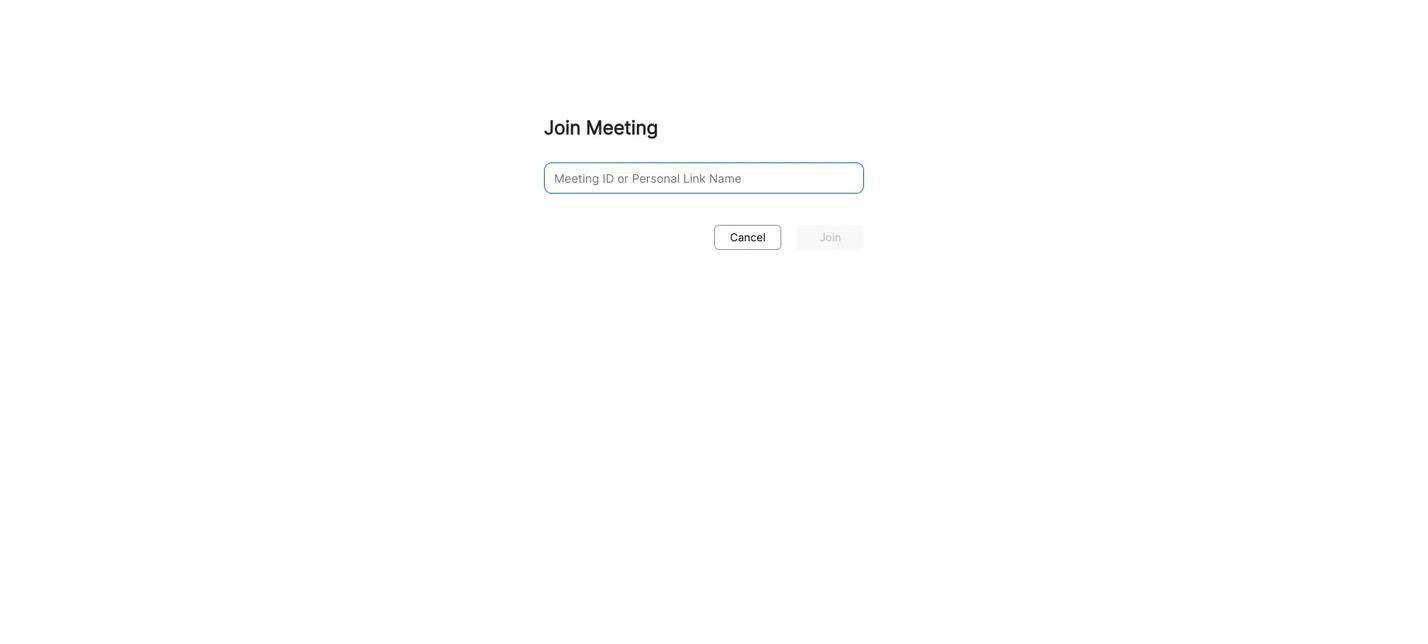 Task type: locate. For each thing, give the bounding box(es) containing it.
Meeting ID or Personal Link Name text field
[[544, 162, 865, 194]]

cancel button
[[715, 225, 782, 250]]



Task type: vqa. For each thing, say whether or not it's contained in the screenshot.
Home Small icon
no



Task type: describe. For each thing, give the bounding box(es) containing it.
join meeting
[[544, 116, 659, 139]]

meeting
[[586, 116, 659, 139]]

join
[[544, 116, 581, 139]]

cancel
[[730, 230, 766, 244]]



